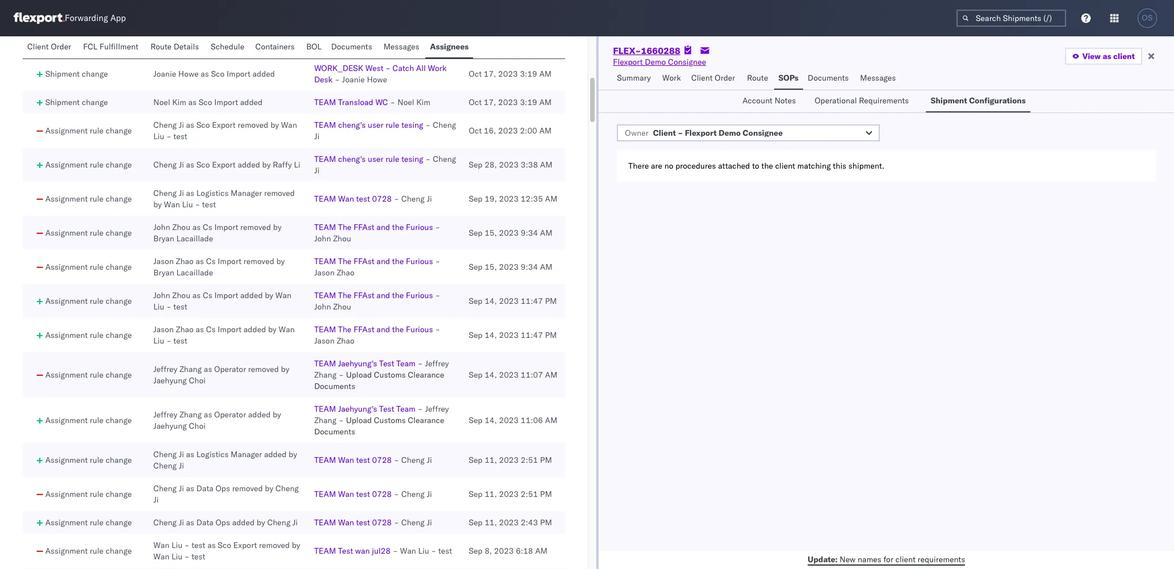 Task type: locate. For each thing, give the bounding box(es) containing it.
sco down schedule button
[[211, 69, 225, 79]]

added inside john zhou as cs import added by wan liu - test
[[240, 290, 263, 300]]

3 furious from the top
[[406, 290, 433, 300]]

liu inside john zhou as cs import added by wan liu - test
[[153, 302, 164, 312]]

messages button left assignees
[[379, 36, 425, 59]]

1 vertical spatial team jaehyung's test team -
[[314, 404, 423, 414]]

zhou inside john zhou as cs import removed by bryan lacaillade
[[172, 222, 190, 232]]

2 team cheng's user rule tesing - from the top
[[314, 154, 431, 164]]

removed down the cheng ji as data ops added by cheng ji
[[259, 540, 290, 550]]

wan inside 'cheng ji as sco export removed by wan liu - test'
[[281, 120, 297, 130]]

bryan inside jason zhao as cs import removed by bryan lacaillade
[[153, 268, 174, 278]]

4 sep from the top
[[469, 262, 483, 272]]

operator
[[214, 364, 246, 374], [214, 410, 246, 420]]

as inside wan liu - test as sco export removed by wan liu - test
[[207, 540, 216, 550]]

sep 11, 2023 2:51 pm for cheng ji as data ops removed by cheng ji
[[469, 489, 552, 499]]

removed inside john zhou as cs import removed by bryan lacaillade
[[240, 222, 271, 232]]

assignment for cheng ji as logistics manager removed by wan liu - test
[[45, 194, 88, 204]]

client down flexport. image in the left of the page
[[27, 41, 49, 52]]

sep 8, 2023 6:18 am
[[469, 546, 548, 556]]

change for wan liu - test as sco export removed by wan liu - test
[[106, 546, 132, 556]]

1 horizontal spatial howe
[[367, 74, 387, 85]]

1 vertical spatial order
[[715, 73, 735, 83]]

data down cheng ji as logistics manager added by cheng ji
[[196, 483, 214, 494]]

work_desk up "- joanie howe"
[[314, 63, 363, 73]]

1 horizontal spatial messages
[[860, 73, 896, 83]]

ops
[[216, 483, 230, 494], [216, 517, 230, 528]]

17,
[[484, 35, 496, 45], [484, 69, 496, 79], [484, 97, 496, 107]]

1 jaehyung from the top
[[153, 375, 187, 386]]

team for john zhou as cs import added by wan liu - test
[[314, 290, 336, 300]]

1 vertical spatial client order button
[[687, 68, 743, 90]]

11 team from the top
[[314, 455, 336, 465]]

clearance for sep 14, 2023 11:06 am
[[408, 415, 444, 425]]

cheng's for cheng ji as sco export removed by wan liu - test
[[338, 120, 366, 130]]

ffast
[[354, 222, 374, 232], [354, 256, 374, 266], [354, 290, 374, 300], [354, 324, 374, 335]]

1 15, from the top
[[485, 228, 497, 238]]

test for sep 14, 2023 11:07 am
[[379, 358, 394, 369]]

1 horizontal spatial messages button
[[856, 68, 902, 90]]

1 vertical spatial upload
[[346, 415, 372, 425]]

test
[[173, 131, 187, 141], [356, 194, 370, 204], [202, 199, 216, 210], [173, 302, 187, 312], [173, 336, 187, 346], [356, 455, 370, 465], [356, 489, 370, 499], [356, 517, 370, 528], [192, 540, 205, 550], [438, 546, 452, 556], [192, 552, 205, 562]]

team for sep 14, 2023 11:07 am
[[396, 358, 415, 369]]

logistics up schedule
[[220, 29, 252, 39]]

messages for bottommost 'messages' button
[[860, 73, 896, 83]]

client left matching
[[775, 161, 795, 171]]

3 17, from the top
[[484, 97, 496, 107]]

6 sep from the top
[[469, 330, 483, 340]]

1 11, from the top
[[485, 455, 497, 465]]

1 the from the top
[[338, 222, 352, 232]]

0 vertical spatial cheng ji
[[314, 120, 456, 141]]

work up assignees
[[428, 29, 447, 39]]

ops inside cheng ji as data ops removed by cheng ji
[[216, 483, 230, 494]]

sco inside 'cheng ji as sco export removed by wan liu - test'
[[196, 120, 210, 130]]

7 team from the top
[[314, 290, 336, 300]]

team wan test 0728 - cheng ji
[[314, 194, 432, 204], [314, 455, 432, 465], [314, 489, 432, 499], [314, 517, 432, 528]]

work
[[428, 29, 447, 39], [428, 63, 447, 73], [662, 73, 681, 83]]

os
[[1142, 14, 1153, 22]]

am
[[539, 35, 552, 45], [539, 69, 552, 79], [539, 97, 552, 107], [539, 126, 552, 136], [540, 160, 552, 170], [545, 194, 557, 204], [540, 228, 552, 238], [540, 262, 552, 272], [545, 370, 557, 380], [545, 415, 557, 425], [535, 546, 548, 556]]

west - catch all work desk up "- joanie howe"
[[314, 29, 447, 51]]

manager up cheng ji as data ops removed by cheng ji
[[231, 449, 262, 460]]

as inside cheng ji as data ops removed by cheng ji
[[186, 483, 194, 494]]

as down cheng ji as logistics manager added by cheng ji
[[186, 483, 194, 494]]

west - catch all work desk up wc at the left top of page
[[314, 63, 447, 85]]

1 kim from the left
[[172, 97, 186, 107]]

2 vertical spatial export
[[233, 540, 257, 550]]

2 and from the top
[[377, 256, 390, 266]]

15, for team the ffast and the furious - jason zhao
[[485, 262, 497, 272]]

by inside jason zhao as cs import removed by bryan lacaillade
[[276, 256, 285, 266]]

1 vertical spatial sep 15, 2023 9:34 am
[[469, 262, 552, 272]]

team jaehyung's test team - for jeffrey zhang as operator removed by jaehyung choi
[[314, 358, 423, 369]]

manager down cheng ji as sco export added by raffy li on the top of page
[[231, 188, 262, 198]]

sep for jason zhao as cs import removed by bryan lacaillade
[[469, 262, 483, 272]]

consignee
[[668, 57, 706, 67], [743, 128, 783, 138]]

removed down john zhou as cs import removed by bryan lacaillade
[[244, 256, 274, 266]]

cheng's for cheng ji as sco export added by raffy li
[[338, 154, 366, 164]]

as up cheng ji as logistics manager removed by wan liu - test at left top
[[186, 160, 194, 170]]

logistics inside cheng ji as logistics manager added by cheng ji
[[196, 449, 229, 460]]

choi
[[189, 375, 206, 386], [189, 421, 206, 431]]

update:
[[808, 554, 838, 564]]

by inside jeffrey zhang as operator added by jaehyung choi
[[273, 410, 281, 420]]

2 west from the top
[[365, 63, 383, 73]]

2 team the ffast and the furious - jason zhao from the top
[[314, 324, 440, 346]]

import for noel kim as sco import added
[[214, 97, 238, 107]]

order left fcl
[[51, 41, 71, 52]]

0 vertical spatial messages
[[384, 41, 419, 52]]

5 assignment from the top
[[45, 262, 88, 272]]

3 and from the top
[[377, 290, 390, 300]]

ji inside 'cheng ji as sco export removed by wan liu - test'
[[179, 120, 184, 130]]

test inside cheng ji as logistics manager removed by wan liu - test
[[202, 199, 216, 210]]

consignee up the work button
[[668, 57, 706, 67]]

operational
[[815, 95, 857, 106]]

- inside jason zhao as cs import added by wan liu - test
[[166, 336, 171, 346]]

as down jason zhao as cs import added by wan liu - test
[[204, 364, 212, 374]]

flexport down flex-
[[613, 57, 643, 67]]

10 assignment rule change from the top
[[45, 455, 132, 465]]

cheng
[[153, 120, 177, 130], [433, 120, 456, 130], [433, 154, 456, 164], [153, 160, 177, 170], [153, 188, 177, 198], [401, 194, 425, 204], [153, 449, 177, 460], [401, 455, 425, 465], [153, 461, 177, 471], [153, 483, 177, 494], [275, 483, 299, 494], [401, 489, 425, 499], [153, 517, 177, 528], [267, 517, 291, 528], [401, 517, 425, 528]]

team for john zhou as cs import removed by bryan lacaillade
[[314, 222, 336, 232]]

0 vertical spatial pezza
[[187, 29, 208, 39]]

1 vertical spatial all
[[416, 63, 426, 73]]

removed down 'raffy'
[[264, 188, 295, 198]]

containers
[[255, 41, 295, 52]]

export down the cheng ji as data ops added by cheng ji
[[233, 540, 257, 550]]

team wan test 0728 - cheng ji for cheng ji as data ops added by cheng ji
[[314, 517, 432, 528]]

upload customs clearance documents
[[314, 370, 444, 391], [314, 415, 444, 437]]

cheng ji for sep 28, 2023 3:38 am
[[314, 154, 456, 176]]

0 vertical spatial flexport
[[613, 57, 643, 67]]

as for joanie howe as sco import added
[[201, 69, 209, 79]]

2 vertical spatial 17,
[[484, 97, 496, 107]]

cheng ji as sco export added by raffy li
[[153, 160, 300, 170]]

jeffrey zhang
[[314, 358, 449, 380], [314, 404, 449, 425]]

0 vertical spatial sep 11, 2023 2:51 pm
[[469, 455, 552, 465]]

assignment rule change for cheng ji as logistics manager removed by wan liu - test
[[45, 194, 132, 204]]

removed down jason zhao as cs import added by wan liu - test
[[248, 364, 279, 374]]

as inside jeffrey zhang as operator removed by jaehyung choi
[[204, 364, 212, 374]]

cs inside john zhou as cs import added by wan liu - test
[[203, 290, 212, 300]]

0 vertical spatial 2:51
[[521, 455, 538, 465]]

by inside john zhou as cs import removed by bryan lacaillade
[[273, 222, 282, 232]]

1 vertical spatial jaehyung
[[153, 421, 187, 431]]

1 vertical spatial manager
[[231, 188, 262, 198]]

1 vertical spatial client order
[[691, 73, 735, 83]]

export inside 'cheng ji as sco export removed by wan liu - test'
[[212, 120, 236, 130]]

0 horizontal spatial pezza
[[187, 29, 208, 39]]

sep 15, 2023 9:34 am
[[469, 228, 552, 238], [469, 262, 552, 272]]

as down noel kim as sco import added
[[186, 120, 194, 130]]

added inside nicholas pezza as logistics manager added
[[153, 40, 176, 51]]

2 sep 15, 2023 9:34 am from the top
[[469, 262, 552, 272]]

jul28
[[372, 546, 391, 556]]

9 assignment rule change from the top
[[45, 415, 132, 425]]

sep 11, 2023 2:51 pm up sep 11, 2023 2:43 pm
[[469, 489, 552, 499]]

route left the details
[[150, 41, 172, 52]]

6:18
[[516, 546, 533, 556]]

sco for joanie howe as sco import added
[[211, 69, 225, 79]]

4 oct from the top
[[469, 126, 482, 136]]

client right for
[[896, 554, 916, 564]]

export inside wan liu - test as sco export removed by wan liu - test
[[233, 540, 257, 550]]

1 vertical spatial flexport
[[685, 128, 717, 138]]

14, for jeffrey zhang as operator removed by jaehyung choi
[[485, 370, 497, 380]]

messages up requirements
[[860, 73, 896, 83]]

1 vertical spatial pezza
[[376, 40, 396, 51]]

team jaehyung's test team - for jeffrey zhang as operator added by jaehyung choi
[[314, 404, 423, 414]]

2 team from the top
[[314, 120, 336, 130]]

data down cheng ji as data ops removed by cheng ji
[[196, 517, 214, 528]]

upload customs clearance documents for sep 14, 2023 11:06 am
[[314, 415, 444, 437]]

matching
[[797, 161, 831, 171]]

operator inside jeffrey zhang as operator removed by jaehyung choi
[[214, 364, 246, 374]]

assignment for cheng ji as data ops removed by cheng ji
[[45, 489, 88, 499]]

removed inside cheng ji as data ops removed by cheng ji
[[232, 483, 263, 494]]

1 vertical spatial 3:19
[[520, 69, 537, 79]]

jaehyung's
[[338, 358, 377, 369], [338, 404, 377, 414]]

2 kim from the left
[[416, 97, 430, 107]]

0 vertical spatial test
[[379, 358, 394, 369]]

operator down jason zhao as cs import added by wan liu - test
[[214, 364, 246, 374]]

jaehyung inside jeffrey zhang as operator added by jaehyung choi
[[153, 421, 187, 431]]

0 vertical spatial 11:47
[[521, 296, 543, 306]]

3 team wan test 0728 - cheng ji from the top
[[314, 489, 432, 499]]

6 team from the top
[[314, 256, 336, 266]]

2023
[[498, 35, 518, 45], [498, 69, 518, 79], [498, 97, 518, 107], [498, 126, 518, 136], [499, 160, 519, 170], [499, 194, 519, 204], [499, 228, 519, 238], [499, 262, 519, 272], [499, 296, 519, 306], [499, 330, 519, 340], [499, 370, 519, 380], [499, 415, 519, 425], [499, 455, 519, 465], [499, 489, 519, 499], [499, 517, 519, 528], [494, 546, 514, 556]]

2 team the ffast and the furious - john zhou from the top
[[314, 290, 440, 312]]

cs down john zhou as cs import removed by bryan lacaillade
[[206, 256, 216, 266]]

2 data from the top
[[196, 517, 214, 528]]

Search Shipments (/) text field
[[957, 10, 1066, 27]]

client right owner
[[653, 128, 676, 138]]

0 vertical spatial 9:34
[[521, 228, 538, 238]]

client
[[27, 41, 49, 52], [691, 73, 713, 83], [653, 128, 676, 138]]

nicholas inside nicholas pezza as logistics manager added
[[153, 29, 185, 39]]

0 vertical spatial desk
[[314, 40, 333, 51]]

1 vertical spatial sep 11, 2023 2:51 pm
[[469, 489, 552, 499]]

as down john zhou as cs import added by wan liu - test
[[196, 324, 204, 335]]

9:34
[[521, 228, 538, 238], [521, 262, 538, 272]]

3 shipment change from the top
[[45, 97, 108, 107]]

shipment change for joanie
[[45, 69, 108, 79]]

assignment
[[45, 126, 88, 136], [45, 160, 88, 170], [45, 194, 88, 204], [45, 228, 88, 238], [45, 262, 88, 272], [45, 296, 88, 306], [45, 330, 88, 340], [45, 370, 88, 380], [45, 415, 88, 425], [45, 455, 88, 465], [45, 489, 88, 499], [45, 517, 88, 528], [45, 546, 88, 556]]

sep 11, 2023 2:51 pm
[[469, 455, 552, 465], [469, 489, 552, 499]]

1 sep 14, 2023 11:47 pm from the top
[[469, 296, 557, 306]]

sep
[[469, 160, 483, 170], [469, 194, 483, 204], [469, 228, 483, 238], [469, 262, 483, 272], [469, 296, 483, 306], [469, 330, 483, 340], [469, 370, 483, 380], [469, 415, 483, 425], [469, 455, 483, 465], [469, 489, 483, 499], [469, 517, 483, 528], [469, 546, 483, 556]]

0728
[[372, 194, 392, 204], [372, 455, 392, 465], [372, 489, 392, 499], [372, 517, 392, 528]]

as inside jeffrey zhang as operator added by jaehyung choi
[[204, 410, 212, 420]]

lacaillade for zhou
[[176, 233, 213, 244]]

2 sep from the top
[[469, 194, 483, 204]]

0 horizontal spatial order
[[51, 41, 71, 52]]

2 upload from the top
[[346, 415, 372, 425]]

5 team from the top
[[314, 222, 336, 232]]

raffy
[[273, 160, 292, 170]]

catch down - nicholas pezza
[[393, 63, 414, 73]]

7 assignment from the top
[[45, 330, 88, 340]]

furious for jason zhao as cs import removed by bryan lacaillade
[[406, 256, 433, 266]]

import inside john zhou as cs import added by wan liu - test
[[214, 290, 238, 300]]

1 horizontal spatial flexport
[[685, 128, 717, 138]]

2 bryan from the top
[[153, 268, 174, 278]]

1 horizontal spatial consignee
[[743, 128, 783, 138]]

1 oct 17, 2023 3:19 am from the top
[[469, 35, 552, 45]]

oct down assignees button
[[469, 69, 482, 79]]

2 oct 17, 2023 3:19 am from the top
[[469, 69, 552, 79]]

1 horizontal spatial client order button
[[687, 68, 743, 90]]

3 ffast from the top
[[354, 290, 374, 300]]

route up "account"
[[747, 73, 768, 83]]

1 vertical spatial 15,
[[485, 262, 497, 272]]

and for jason zhao as cs import added by wan liu - test
[[377, 324, 390, 335]]

cs inside john zhou as cs import removed by bryan lacaillade
[[203, 222, 212, 232]]

team cheng's user rule tesing - for cheng ji as sco export added by raffy li
[[314, 154, 431, 164]]

assignment for jeffrey zhang as operator removed by jaehyung choi
[[45, 370, 88, 380]]

flexport up procedures
[[685, 128, 717, 138]]

manager inside cheng ji as logistics manager added by cheng ji
[[231, 449, 262, 460]]

2 assignment from the top
[[45, 160, 88, 170]]

sep for wan liu - test as sco export removed by wan liu - test
[[469, 546, 483, 556]]

as for jason zhao as cs import removed by bryan lacaillade
[[196, 256, 204, 266]]

1 jeffrey zhang from the top
[[314, 358, 449, 380]]

2 clearance from the top
[[408, 415, 444, 425]]

forwarding app link
[[14, 12, 126, 24]]

sep for cheng ji as logistics manager removed by wan liu - test
[[469, 194, 483, 204]]

the for john zhou as cs import removed by bryan lacaillade
[[392, 222, 404, 232]]

logistics down jeffrey zhang as operator added by jaehyung choi
[[196, 449, 229, 460]]

client order button up owner client - flexport demo consignee
[[687, 68, 743, 90]]

2 vertical spatial 3:19
[[520, 97, 537, 107]]

choi inside jeffrey zhang as operator removed by jaehyung choi
[[189, 375, 206, 386]]

oct right assignees
[[469, 35, 482, 45]]

2 west - catch all work desk from the top
[[314, 63, 447, 85]]

sco for cheng ji as sco export removed by wan liu - test
[[196, 120, 210, 130]]

1 vertical spatial cheng's
[[338, 154, 366, 164]]

1 tesing from the top
[[401, 120, 423, 130]]

by inside john zhou as cs import added by wan liu - test
[[265, 290, 273, 300]]

0 horizontal spatial route
[[150, 41, 172, 52]]

0 vertical spatial team cheng's user rule tesing -
[[314, 120, 431, 130]]

by for jason zhao as cs import removed by bryan lacaillade
[[276, 256, 285, 266]]

cheng's down the transload
[[338, 120, 366, 130]]

11,
[[485, 455, 497, 465], [485, 489, 497, 499], [485, 517, 497, 528]]

as down john zhou as cs import removed by bryan lacaillade
[[196, 256, 204, 266]]

3 the from the top
[[338, 290, 352, 300]]

1 shipment change from the top
[[45, 35, 108, 45]]

2 vertical spatial shipment change
[[45, 97, 108, 107]]

2 operator from the top
[[214, 410, 246, 420]]

import inside john zhou as cs import removed by bryan lacaillade
[[214, 222, 238, 232]]

tesing for sep 28, 2023 3:38 am
[[401, 154, 423, 164]]

sco up cheng ji as logistics manager removed by wan liu - test at left top
[[196, 160, 210, 170]]

operator inside jeffrey zhang as operator added by jaehyung choi
[[214, 410, 246, 420]]

test inside john zhou as cs import added by wan liu - test
[[173, 302, 187, 312]]

as inside cheng ji as logistics manager added by cheng ji
[[186, 449, 194, 460]]

2 cheng ji from the top
[[314, 154, 456, 176]]

pezza up "- joanie howe"
[[376, 40, 396, 51]]

by inside cheng ji as logistics manager removed by wan liu - test
[[153, 199, 162, 210]]

pezza up the details
[[187, 29, 208, 39]]

sep 11, 2023 2:51 pm down sep 14, 2023 11:06 am
[[469, 455, 552, 465]]

0 vertical spatial data
[[196, 483, 214, 494]]

0 vertical spatial tesing
[[401, 120, 423, 130]]

17, for noel kim
[[484, 97, 496, 107]]

route button
[[743, 68, 774, 90]]

customs
[[374, 370, 406, 380], [374, 415, 406, 425]]

logistics down cheng ji as sco export added by raffy li on the top of page
[[196, 188, 229, 198]]

1 vertical spatial shipment change
[[45, 69, 108, 79]]

1 operator from the top
[[214, 364, 246, 374]]

2 team wan test 0728 - cheng ji from the top
[[314, 455, 432, 465]]

oct left 16,
[[469, 126, 482, 136]]

added inside jeffrey zhang as operator added by jaehyung choi
[[248, 410, 271, 420]]

noel right wc at the left top of page
[[397, 97, 414, 107]]

1 vertical spatial west - catch all work desk
[[314, 63, 447, 85]]

nicholas
[[153, 29, 185, 39], [342, 40, 374, 51]]

0 vertical spatial demo
[[645, 57, 666, 67]]

0 horizontal spatial messages
[[384, 41, 419, 52]]

client right the work button
[[691, 73, 713, 83]]

1 vertical spatial west
[[365, 63, 383, 73]]

1 17, from the top
[[484, 35, 496, 45]]

assignment rule change for wan liu - test as sco export removed by wan liu - test
[[45, 546, 132, 556]]

ffast for jason zhao as cs import added by wan liu - test
[[354, 324, 374, 335]]

lacaillade inside jason zhao as cs import removed by bryan lacaillade
[[176, 268, 213, 278]]

customs for sep 14, 2023 11:06 am
[[374, 415, 406, 425]]

shipment configurations
[[931, 95, 1026, 106]]

work down flexport demo consignee link
[[662, 73, 681, 83]]

import up 'cheng ji as sco export removed by wan liu - test'
[[214, 97, 238, 107]]

owner client - flexport demo consignee
[[625, 128, 783, 138]]

1 vertical spatial documents button
[[803, 68, 856, 90]]

1 vertical spatial test
[[379, 404, 394, 414]]

rule for cheng ji as logistics manager removed by wan liu - test
[[90, 194, 104, 204]]

1 cheng's from the top
[[338, 120, 366, 130]]

added inside cheng ji as logistics manager added by cheng ji
[[264, 449, 287, 460]]

change for cheng ji as logistics manager removed by wan liu - test
[[106, 194, 132, 204]]

2023 for john zhou as cs import removed by bryan lacaillade
[[499, 228, 519, 238]]

cs down john zhou as cs import added by wan liu - test
[[206, 324, 216, 335]]

1 horizontal spatial route
[[747, 73, 768, 83]]

cs inside jason zhao as cs import added by wan liu - test
[[206, 324, 216, 335]]

0 vertical spatial west
[[365, 29, 383, 39]]

zhang inside jeffrey zhang as operator removed by jaehyung choi
[[179, 364, 202, 374]]

am for cheng ji as logistics manager removed by wan liu - test
[[545, 194, 557, 204]]

cs inside jason zhao as cs import removed by bryan lacaillade
[[206, 256, 216, 266]]

1 vertical spatial clearance
[[408, 415, 444, 425]]

1 9:34 from the top
[[521, 228, 538, 238]]

as inside jason zhao as cs import added by wan liu - test
[[196, 324, 204, 335]]

2 15, from the top
[[485, 262, 497, 272]]

summary button
[[612, 68, 658, 90]]

- inside 'cheng ji as sco export removed by wan liu - test'
[[166, 131, 171, 141]]

logistics inside cheng ji as logistics manager removed by wan liu - test
[[196, 188, 229, 198]]

as down the cheng ji as data ops added by cheng ji
[[207, 540, 216, 550]]

1 vertical spatial team cheng's user rule tesing -
[[314, 154, 431, 164]]

operator down jeffrey zhang as operator removed by jaehyung choi
[[214, 410, 246, 420]]

7 assignment rule change from the top
[[45, 330, 132, 340]]

howe down the details
[[178, 69, 199, 79]]

nicholas up route details
[[153, 29, 185, 39]]

2 vertical spatial client
[[896, 554, 916, 564]]

assignment for cheng ji as sco export added by raffy li
[[45, 160, 88, 170]]

jeffrey
[[425, 358, 449, 369], [153, 364, 177, 374], [425, 404, 449, 414], [153, 410, 177, 420]]

john inside john zhou as cs import removed by bryan lacaillade
[[153, 222, 170, 232]]

all for howe
[[416, 63, 426, 73]]

1 team the ffast and the furious - jason zhao from the top
[[314, 256, 440, 278]]

the for jason zhao as cs import added by wan liu - test
[[338, 324, 352, 335]]

0 vertical spatial user
[[368, 120, 383, 130]]

2 9:34 from the top
[[521, 262, 538, 272]]

jeffrey zhang as operator added by jaehyung choi
[[153, 410, 281, 431]]

client inside button
[[1113, 51, 1135, 61]]

2 upload customs clearance documents from the top
[[314, 415, 444, 437]]

added for nicholas pezza as logistics manager added
[[153, 40, 176, 51]]

1 horizontal spatial order
[[715, 73, 735, 83]]

lacaillade for zhao
[[176, 268, 213, 278]]

0 vertical spatial upload customs clearance documents
[[314, 370, 444, 391]]

nicholas up "- joanie howe"
[[342, 40, 374, 51]]

transload
[[338, 97, 373, 107]]

sep 19, 2023 12:35 am
[[469, 194, 557, 204]]

2 oct from the top
[[469, 69, 482, 79]]

consignee down account notes 'button'
[[743, 128, 783, 138]]

1 vertical spatial 9:34
[[521, 262, 538, 272]]

1 vertical spatial 17,
[[484, 69, 496, 79]]

rule
[[385, 120, 399, 130], [90, 126, 104, 136], [385, 154, 399, 164], [90, 160, 104, 170], [90, 194, 104, 204], [90, 228, 104, 238], [90, 262, 104, 272], [90, 296, 104, 306], [90, 330, 104, 340], [90, 370, 104, 380], [90, 415, 104, 425], [90, 455, 104, 465], [90, 489, 104, 499], [90, 517, 104, 528], [90, 546, 104, 556]]

1 vertical spatial user
[[368, 154, 383, 164]]

1 horizontal spatial kim
[[416, 97, 430, 107]]

manager up containers
[[254, 29, 286, 39]]

2023 for jason zhao as cs import removed by bryan lacaillade
[[499, 262, 519, 272]]

2 assignment rule change from the top
[[45, 160, 132, 170]]

jaehyung
[[153, 375, 187, 386], [153, 421, 187, 431]]

12:35
[[521, 194, 543, 204]]

2 3:19 from the top
[[520, 69, 537, 79]]

by inside cheng ji as logistics manager added by cheng ji
[[289, 449, 297, 460]]

2 tesing from the top
[[401, 154, 423, 164]]

change for cheng ji as data ops added by cheng ji
[[106, 517, 132, 528]]

0 vertical spatial team the ffast and the furious - jason zhao
[[314, 256, 440, 278]]

8 team from the top
[[314, 324, 336, 335]]

by for john zhou as cs import added by wan liu - test
[[265, 290, 273, 300]]

import inside jason zhao as cs import added by wan liu - test
[[218, 324, 241, 335]]

catch
[[393, 29, 414, 39], [393, 63, 414, 73]]

team for cheng ji as sco export removed by wan liu - test
[[314, 120, 336, 130]]

2 0728 from the top
[[372, 455, 392, 465]]

0 vertical spatial ops
[[216, 483, 230, 494]]

2:00
[[520, 126, 537, 136]]

1 vertical spatial demo
[[719, 128, 741, 138]]

oct 17, 2023 3:19 am for team transload wc - noel kim
[[469, 97, 552, 107]]

6 assignment from the top
[[45, 296, 88, 306]]

demo down 1660288
[[645, 57, 666, 67]]

and
[[377, 222, 390, 232], [377, 256, 390, 266], [377, 290, 390, 300], [377, 324, 390, 335]]

pm for cheng ji as data ops added by cheng ji
[[540, 517, 552, 528]]

0 vertical spatial route
[[150, 41, 172, 52]]

jeffrey inside jeffrey zhang as operator added by jaehyung choi
[[153, 410, 177, 420]]

removed
[[238, 120, 268, 130], [264, 188, 295, 198], [240, 222, 271, 232], [244, 256, 274, 266], [248, 364, 279, 374], [232, 483, 263, 494], [259, 540, 290, 550]]

2023 for noel kim as sco import added
[[498, 97, 518, 107]]

furious for john zhou as cs import added by wan liu - test
[[406, 290, 433, 300]]

0 vertical spatial team
[[396, 358, 415, 369]]

documents button up "- joanie howe"
[[327, 36, 379, 59]]

kim right wc at the left top of page
[[416, 97, 430, 107]]

11, down sep 14, 2023 11:06 am
[[485, 455, 497, 465]]

zhou inside john zhou as cs import added by wan liu - test
[[172, 290, 190, 300]]

requirements
[[918, 554, 965, 564]]

west up - nicholas pezza
[[365, 29, 383, 39]]

order
[[51, 41, 71, 52], [715, 73, 735, 83]]

1 vertical spatial upload customs clearance documents
[[314, 415, 444, 437]]

6 assignment rule change from the top
[[45, 296, 132, 306]]

2023 for cheng ji as data ops removed by cheng ji
[[499, 489, 519, 499]]

removed inside jeffrey zhang as operator removed by jaehyung choi
[[248, 364, 279, 374]]

as inside john zhou as cs import added by wan liu - test
[[192, 290, 201, 300]]

team for wan liu - test as sco export removed by wan liu - test
[[314, 546, 336, 556]]

desk down "bol" button
[[314, 74, 333, 85]]

as up noel kim as sco import added
[[201, 69, 209, 79]]

by inside jason zhao as cs import added by wan liu - test
[[268, 324, 277, 335]]

catch up - nicholas pezza
[[393, 29, 414, 39]]

attached
[[718, 161, 750, 171]]

work down assignees button
[[428, 63, 447, 73]]

1 sep from the top
[[469, 160, 483, 170]]

0 vertical spatial 15,
[[485, 228, 497, 238]]

as inside cheng ji as logistics manager removed by wan liu - test
[[186, 188, 194, 198]]

sep for john zhou as cs import removed by bryan lacaillade
[[469, 228, 483, 238]]

sco down joanie howe as sco import added
[[199, 97, 212, 107]]

work_desk up bol
[[314, 29, 363, 39]]

16,
[[484, 126, 496, 136]]

1 upload from the top
[[346, 370, 372, 380]]

assignment for jeffrey zhang as operator added by jaehyung choi
[[45, 415, 88, 425]]

15,
[[485, 228, 497, 238], [485, 262, 497, 272]]

0 vertical spatial oct 17, 2023 3:19 am
[[469, 35, 552, 45]]

import down jason zhao as cs import removed by bryan lacaillade
[[214, 290, 238, 300]]

1 3:19 from the top
[[520, 35, 537, 45]]

team the ffast and the furious - john zhou for john zhou as cs import removed by bryan lacaillade
[[314, 222, 440, 244]]

1 11:47 from the top
[[521, 296, 543, 306]]

wan inside jason zhao as cs import added by wan liu - test
[[279, 324, 295, 335]]

ops for removed
[[216, 483, 230, 494]]

cheng ji as data ops added by cheng ji
[[153, 517, 298, 528]]

liu inside jason zhao as cs import added by wan liu - test
[[153, 336, 164, 346]]

0 vertical spatial work_desk
[[314, 29, 363, 39]]

ops for added
[[216, 517, 230, 528]]

0728 for cheng ji as data ops added by cheng ji
[[372, 517, 392, 528]]

added inside jason zhao as cs import added by wan liu - test
[[244, 324, 266, 335]]

demo up attached
[[719, 128, 741, 138]]

2 vertical spatial client
[[653, 128, 676, 138]]

1 vertical spatial sep 14, 2023 11:47 pm
[[469, 330, 557, 340]]

1 user from the top
[[368, 120, 383, 130]]

as for jeffrey zhang as operator added by jaehyung choi
[[204, 410, 212, 420]]

2:51
[[521, 455, 538, 465], [521, 489, 538, 499]]

11, up 8, on the bottom
[[485, 517, 497, 528]]

4 14, from the top
[[485, 415, 497, 425]]

john
[[153, 222, 170, 232], [314, 233, 331, 244], [153, 290, 170, 300], [314, 302, 331, 312]]

1 all from the top
[[416, 29, 426, 39]]

4 0728 from the top
[[372, 517, 392, 528]]

removed down cheng ji as logistics manager added by cheng ji
[[232, 483, 263, 494]]

cs
[[203, 222, 212, 232], [206, 256, 216, 266], [203, 290, 212, 300], [206, 324, 216, 335]]

removed down cheng ji as logistics manager removed by wan liu - test at left top
[[240, 222, 271, 232]]

1 vertical spatial ops
[[216, 517, 230, 528]]

import down cheng ji as logistics manager removed by wan liu - test at left top
[[214, 222, 238, 232]]

9 sep from the top
[[469, 455, 483, 465]]

1 vertical spatial messages
[[860, 73, 896, 83]]

cs down cheng ji as logistics manager removed by wan liu - test at left top
[[203, 222, 212, 232]]

desk left - nicholas pezza
[[314, 40, 333, 51]]

bryan for jason
[[153, 268, 174, 278]]

9 assignment from the top
[[45, 415, 88, 425]]

sep 15, 2023 9:34 am for team the ffast and the furious - john zhou
[[469, 228, 552, 238]]

11 assignment from the top
[[45, 489, 88, 499]]

11 assignment rule change from the top
[[45, 489, 132, 499]]

0 vertical spatial all
[[416, 29, 426, 39]]

11, up sep 11, 2023 2:43 pm
[[485, 489, 497, 499]]

1 customs from the top
[[374, 370, 406, 380]]

wan liu - test as sco export removed by wan liu - test
[[153, 540, 300, 562]]

ji inside cheng ji as logistics manager removed by wan liu - test
[[179, 188, 184, 198]]

noel down the route details button
[[153, 97, 170, 107]]

jaehyung inside jeffrey zhang as operator removed by jaehyung choi
[[153, 375, 187, 386]]

assignment rule change for john zhou as cs import removed by bryan lacaillade
[[45, 228, 132, 238]]

1 vertical spatial 11:47
[[521, 330, 543, 340]]

2 all from the top
[[416, 63, 426, 73]]

sco down noel kim as sco import added
[[196, 120, 210, 130]]

14, for jeffrey zhang as operator added by jaehyung choi
[[485, 415, 497, 425]]

4 team wan test 0728 - cheng ji from the top
[[314, 517, 432, 528]]

1 furious from the top
[[406, 222, 433, 232]]

1 vertical spatial customs
[[374, 415, 406, 425]]

0 vertical spatial manager
[[254, 29, 286, 39]]

2023 for cheng ji as logistics manager added by cheng ji
[[499, 455, 519, 465]]

0 vertical spatial jeffrey zhang
[[314, 358, 449, 380]]

2023 for john zhou as cs import added by wan liu - test
[[499, 296, 519, 306]]

user for cheng ji as sco export added by raffy li
[[368, 154, 383, 164]]

by inside 'cheng ji as sco export removed by wan liu - test'
[[270, 120, 279, 130]]

-
[[386, 29, 390, 39], [335, 40, 340, 51], [386, 63, 390, 73], [335, 74, 340, 85], [390, 97, 395, 107], [426, 120, 431, 130], [678, 128, 683, 138], [166, 131, 171, 141], [426, 154, 431, 164], [394, 194, 399, 204], [195, 199, 200, 210], [435, 222, 440, 232], [435, 256, 440, 266], [435, 290, 440, 300], [166, 302, 171, 312], [435, 324, 440, 335], [166, 336, 171, 346], [418, 358, 423, 369], [339, 370, 344, 380], [418, 404, 423, 414], [339, 415, 344, 425], [394, 455, 399, 465], [394, 489, 399, 499], [394, 517, 399, 528], [185, 540, 189, 550], [393, 546, 398, 556], [431, 546, 436, 556], [185, 552, 189, 562]]

catch for - joanie howe
[[393, 63, 414, 73]]

2 user from the top
[[368, 154, 383, 164]]

schedule button
[[206, 36, 251, 59]]

choi inside jeffrey zhang as operator added by jaehyung choi
[[189, 421, 206, 431]]

as down cheng ji as sco export added by raffy li on the top of page
[[186, 188, 194, 198]]

1 team jaehyung's test team - from the top
[[314, 358, 423, 369]]

0 vertical spatial export
[[212, 120, 236, 130]]

1 horizontal spatial nicholas
[[342, 40, 374, 51]]

1 vertical spatial cheng ji
[[314, 154, 456, 176]]

test inside jason zhao as cs import added by wan liu - test
[[173, 336, 187, 346]]

liu inside 'cheng ji as sco export removed by wan liu - test'
[[153, 131, 164, 141]]

logistics inside nicholas pezza as logistics manager added
[[220, 29, 252, 39]]

5 assignment rule change from the top
[[45, 262, 132, 272]]

as down jason zhao as cs import removed by bryan lacaillade
[[192, 290, 201, 300]]

0 vertical spatial nicholas
[[153, 29, 185, 39]]

order left 'route' button
[[715, 73, 735, 83]]

as inside john zhou as cs import removed by bryan lacaillade
[[192, 222, 201, 232]]

0 horizontal spatial kim
[[172, 97, 186, 107]]

as up schedule
[[210, 29, 218, 39]]

removed for jason zhao as cs import removed by bryan lacaillade
[[244, 256, 274, 266]]

1 bryan from the top
[[153, 233, 174, 244]]

3:19
[[520, 35, 537, 45], [520, 69, 537, 79], [520, 97, 537, 107]]

cs down jason zhao as cs import removed by bryan lacaillade
[[203, 290, 212, 300]]

sep for cheng ji as data ops removed by cheng ji
[[469, 489, 483, 499]]

schedule
[[211, 41, 244, 52]]

manager inside nicholas pezza as logistics manager added
[[254, 29, 286, 39]]

2 jaehyung's from the top
[[338, 404, 377, 414]]

removed inside 'cheng ji as sco export removed by wan liu - test'
[[238, 120, 268, 130]]

1 vertical spatial operator
[[214, 410, 246, 420]]

11:07
[[521, 370, 543, 380]]

0 vertical spatial sep 14, 2023 11:47 pm
[[469, 296, 557, 306]]

zhang inside jeffrey zhang as operator added by jaehyung choi
[[179, 410, 202, 420]]

7 sep from the top
[[469, 370, 483, 380]]

4 team from the top
[[314, 194, 336, 204]]

removed inside jason zhao as cs import removed by bryan lacaillade
[[244, 256, 274, 266]]

0 vertical spatial 17,
[[484, 35, 496, 45]]

1 west - catch all work desk from the top
[[314, 29, 447, 51]]

user
[[368, 120, 383, 130], [368, 154, 383, 164]]

data inside cheng ji as data ops removed by cheng ji
[[196, 483, 214, 494]]

as for cheng ji as sco export removed by wan liu - test
[[186, 120, 194, 130]]

0 horizontal spatial flexport
[[613, 57, 643, 67]]

client right view
[[1113, 51, 1135, 61]]

team the ffast and the furious - jason zhao
[[314, 256, 440, 278], [314, 324, 440, 346]]

sco down the cheng ji as data ops added by cheng ji
[[218, 540, 231, 550]]

import down john zhou as cs import added by wan liu - test
[[218, 324, 241, 335]]

documents button up operational
[[803, 68, 856, 90]]

0 vertical spatial shipment change
[[45, 35, 108, 45]]

team the ffast and the furious - jason zhao for jason zhao as cs import added by wan liu - test
[[314, 324, 440, 346]]

test
[[379, 358, 394, 369], [379, 404, 394, 414], [338, 546, 353, 556]]

removed inside cheng ji as logistics manager removed by wan liu - test
[[264, 188, 295, 198]]

lacaillade inside john zhou as cs import removed by bryan lacaillade
[[176, 233, 213, 244]]

am for nicholas pezza as logistics manager added
[[539, 35, 552, 45]]

bryan
[[153, 233, 174, 244], [153, 268, 174, 278]]

2 lacaillade from the top
[[176, 268, 213, 278]]

1 vertical spatial data
[[196, 517, 214, 528]]

desk
[[314, 40, 333, 51], [314, 74, 333, 85]]

11:06
[[521, 415, 543, 425]]

2 sep 11, 2023 2:51 pm from the top
[[469, 489, 552, 499]]

sep for jeffrey zhang as operator removed by jaehyung choi
[[469, 370, 483, 380]]

export down noel kim as sco import added
[[212, 120, 236, 130]]

flexport demo consignee link
[[613, 56, 706, 68]]

as down cheng ji as logistics manager removed by wan liu - test at left top
[[192, 222, 201, 232]]

forwarding app
[[65, 13, 126, 24]]

manager inside cheng ji as logistics manager removed by wan liu - test
[[231, 188, 262, 198]]

1 data from the top
[[196, 483, 214, 494]]

import down john zhou as cs import removed by bryan lacaillade
[[218, 256, 241, 266]]

2 ffast from the top
[[354, 256, 374, 266]]

1 work_desk from the top
[[314, 29, 363, 39]]

choi up cheng ji as logistics manager added by cheng ji
[[189, 421, 206, 431]]

sep 14, 2023 11:47 pm
[[469, 296, 557, 306], [469, 330, 557, 340]]

4 furious from the top
[[406, 324, 433, 335]]

bryan inside john zhou as cs import removed by bryan lacaillade
[[153, 233, 174, 244]]

as right view
[[1103, 51, 1111, 61]]

as inside jason zhao as cs import removed by bryan lacaillade
[[196, 256, 204, 266]]

choi up jeffrey zhang as operator added by jaehyung choi
[[189, 375, 206, 386]]

0 vertical spatial upload
[[346, 370, 372, 380]]

1 catch from the top
[[393, 29, 414, 39]]

sep 28, 2023 3:38 am
[[469, 160, 552, 170]]

13 assignment rule change from the top
[[45, 546, 132, 556]]

by inside cheng ji as data ops removed by cheng ji
[[265, 483, 273, 494]]

1 vertical spatial nicholas
[[342, 40, 374, 51]]

kim down joanie howe as sco import added
[[172, 97, 186, 107]]

liu
[[153, 131, 164, 141], [182, 199, 193, 210], [153, 302, 164, 312], [153, 336, 164, 346], [171, 540, 182, 550], [418, 546, 429, 556], [171, 552, 182, 562]]

2023 for wan liu - test as sco export removed by wan liu - test
[[494, 546, 514, 556]]

joanie up the transload
[[342, 74, 365, 85]]

0 vertical spatial jaehyung
[[153, 375, 187, 386]]

by inside jeffrey zhang as operator removed by jaehyung choi
[[281, 364, 289, 374]]

howe up wc at the left top of page
[[367, 74, 387, 85]]

1 ffast from the top
[[354, 222, 374, 232]]

as inside 'cheng ji as sco export removed by wan liu - test'
[[186, 120, 194, 130]]



Task type: vqa. For each thing, say whether or not it's contained in the screenshot.


Task type: describe. For each thing, give the bounding box(es) containing it.
cheng ji as logistics manager added by cheng ji
[[153, 449, 297, 471]]

configurations
[[969, 95, 1026, 106]]

added for cheng ji as data ops added by cheng ji
[[232, 517, 255, 528]]

are
[[651, 161, 662, 171]]

work_desk for joanie howe
[[314, 63, 363, 73]]

flex-
[[613, 45, 641, 56]]

joanie howe as sco import added
[[153, 69, 275, 79]]

1 horizontal spatial documents button
[[803, 68, 856, 90]]

account notes button
[[738, 90, 803, 112]]

change for jeffrey zhang as operator removed by jaehyung choi
[[106, 370, 132, 380]]

sep 14, 2023 11:47 pm for team the ffast and the furious - john zhou
[[469, 296, 557, 306]]

1660288
[[641, 45, 680, 56]]

am for cheng ji as sco export removed by wan liu - test
[[539, 126, 552, 136]]

import for jason zhao as cs import added by wan liu - test
[[218, 324, 241, 335]]

sep for cheng ji as data ops added by cheng ji
[[469, 517, 483, 528]]

jeffrey zhang for sep 14, 2023 11:06 am
[[314, 404, 449, 425]]

jeffrey zhang for sep 14, 2023 11:07 am
[[314, 358, 449, 380]]

messages for leftmost 'messages' button
[[384, 41, 419, 52]]

app
[[110, 13, 126, 24]]

john zhou as cs import added by wan liu - test
[[153, 290, 291, 312]]

catch for - nicholas pezza
[[393, 29, 414, 39]]

rule for jeffrey zhang as operator added by jaehyung choi
[[90, 415, 104, 425]]

9:34 for team the ffast and the furious - jason zhao
[[521, 262, 538, 272]]

logistics for nicholas pezza as logistics manager added
[[220, 29, 252, 39]]

0 horizontal spatial demo
[[645, 57, 666, 67]]

am for joanie howe as sco import added
[[539, 69, 552, 79]]

noel kim as sco import added
[[153, 97, 263, 107]]

os button
[[1134, 5, 1160, 31]]

jeffrey zhang as operator removed by jaehyung choi
[[153, 364, 289, 386]]

shipment.
[[848, 161, 885, 171]]

sep for cheng ji as sco export added by raffy li
[[469, 160, 483, 170]]

wc
[[375, 97, 388, 107]]

8,
[[485, 546, 492, 556]]

removed for cheng ji as sco export removed by wan liu - test
[[238, 120, 268, 130]]

requirements
[[859, 95, 909, 106]]

by for cheng ji as sco export removed by wan liu - test
[[270, 120, 279, 130]]

1 horizontal spatial pezza
[[376, 40, 396, 51]]

assignment for john zhou as cs import removed by bryan lacaillade
[[45, 228, 88, 238]]

2 vertical spatial test
[[338, 546, 353, 556]]

1 horizontal spatial client
[[653, 128, 676, 138]]

wan inside cheng ji as logistics manager removed by wan liu - test
[[164, 199, 180, 210]]

sep 14, 2023 11:07 am
[[469, 370, 557, 380]]

containers button
[[251, 36, 302, 59]]

am for jeffrey zhang as operator added by jaehyung choi
[[545, 415, 557, 425]]

3:38
[[521, 160, 538, 170]]

2:51 for cheng ji as data ops removed by cheng ji
[[521, 489, 538, 499]]

assignment rule change for jason zhao as cs import added by wan liu - test
[[45, 330, 132, 340]]

2 noel from the left
[[397, 97, 414, 107]]

am for noel kim as sco import added
[[539, 97, 552, 107]]

1 vertical spatial messages button
[[856, 68, 902, 90]]

team test wan jul28 - wan liu - test
[[314, 546, 452, 556]]

new
[[840, 554, 856, 564]]

cheng ji as logistics manager removed by wan liu - test
[[153, 188, 295, 210]]

west for howe
[[365, 63, 383, 73]]

no
[[664, 161, 673, 171]]

zhao inside jason zhao as cs import removed by bryan lacaillade
[[176, 256, 194, 266]]

procedures
[[675, 161, 716, 171]]

team the ffast and the furious - john zhou for john zhou as cs import added by wan liu - test
[[314, 290, 440, 312]]

desk for - joanie howe
[[314, 74, 333, 85]]

jason zhao as cs import added by wan liu - test
[[153, 324, 295, 346]]

- inside john zhou as cs import added by wan liu - test
[[166, 302, 171, 312]]

1 noel from the left
[[153, 97, 170, 107]]

sops button
[[774, 68, 803, 90]]

work inside button
[[662, 73, 681, 83]]

team the ffast and the furious - jason zhao for jason zhao as cs import removed by bryan lacaillade
[[314, 256, 440, 278]]

flexport. image
[[14, 12, 65, 24]]

0 vertical spatial client
[[27, 41, 49, 52]]

oct 17, 2023 3:19 am for - nicholas pezza
[[469, 35, 552, 45]]

10 team from the top
[[314, 404, 336, 414]]

bol
[[306, 41, 322, 52]]

view as client button
[[1065, 48, 1142, 65]]

names
[[858, 554, 881, 564]]

details
[[174, 41, 199, 52]]

sep 11, 2023 2:43 pm
[[469, 517, 552, 528]]

route for route
[[747, 73, 768, 83]]

team transload wc - noel kim
[[314, 97, 430, 107]]

by inside wan liu - test as sco export removed by wan liu - test
[[292, 540, 300, 550]]

jaehyung for jeffrey zhang as operator removed by jaehyung choi
[[153, 375, 187, 386]]

assignment for cheng ji as logistics manager added by cheng ji
[[45, 455, 88, 465]]

0 horizontal spatial messages button
[[379, 36, 425, 59]]

change for cheng ji as sco export added by raffy li
[[106, 160, 132, 170]]

west for pezza
[[365, 29, 383, 39]]

0 horizontal spatial client order button
[[23, 36, 79, 59]]

0 horizontal spatial consignee
[[668, 57, 706, 67]]

pezza inside nicholas pezza as logistics manager added
[[187, 29, 208, 39]]

as inside the view as client button
[[1103, 51, 1111, 61]]

flexport inside flexport demo consignee link
[[613, 57, 643, 67]]

fcl
[[83, 41, 98, 52]]

account notes
[[743, 95, 796, 106]]

flexport demo consignee
[[613, 57, 706, 67]]

view as client
[[1083, 51, 1135, 61]]

jason zhao as cs import removed by bryan lacaillade
[[153, 256, 285, 278]]

manager for nicholas pezza as logistics manager added
[[254, 29, 286, 39]]

2023 for joanie howe as sco import added
[[498, 69, 518, 79]]

work button
[[658, 68, 687, 90]]

summary
[[617, 73, 651, 83]]

jaehyung's for jeffrey zhang as operator removed by jaehyung choi
[[338, 358, 377, 369]]

1 horizontal spatial joanie
[[342, 74, 365, 85]]

pm for john zhou as cs import added by wan liu - test
[[545, 296, 557, 306]]

3:19 for nicholas pezza
[[520, 35, 537, 45]]

11, for cheng ji as data ops added by cheng ji
[[485, 517, 497, 528]]

assignment rule change for jason zhao as cs import removed by bryan lacaillade
[[45, 262, 132, 272]]

sops
[[778, 73, 799, 83]]

sco for noel kim as sco import added
[[199, 97, 212, 107]]

view
[[1083, 51, 1101, 61]]

cheng inside cheng ji as logistics manager removed by wan liu - test
[[153, 188, 177, 198]]

liu inside cheng ji as logistics manager removed by wan liu - test
[[182, 199, 193, 210]]

import for jason zhao as cs import removed by bryan lacaillade
[[218, 256, 241, 266]]

fcl fulfillment button
[[79, 36, 146, 59]]

0 vertical spatial documents button
[[327, 36, 379, 59]]

upload for jeffrey zhang as operator removed by jaehyung choi
[[346, 370, 372, 380]]

- inside cheng ji as logistics manager removed by wan liu - test
[[195, 199, 200, 210]]

sco inside wan liu - test as sco export removed by wan liu - test
[[218, 540, 231, 550]]

furious for john zhou as cs import removed by bryan lacaillade
[[406, 222, 433, 232]]

fcl fulfillment
[[83, 41, 138, 52]]

tesing for oct 16, 2023 2:00 am
[[401, 120, 423, 130]]

shipment inside shipment configurations button
[[931, 95, 967, 106]]

cheng inside 'cheng ji as sco export removed by wan liu - test'
[[153, 120, 177, 130]]

route details button
[[146, 36, 206, 59]]

there
[[628, 161, 649, 171]]

0 vertical spatial client order
[[27, 41, 71, 52]]

sep 14, 2023 11:06 am
[[469, 415, 557, 425]]

export for added
[[212, 160, 236, 170]]

cs for john zhou as cs import added by wan liu - test
[[203, 290, 212, 300]]

clearance for sep 14, 2023 11:07 am
[[408, 370, 444, 380]]

added for noel kim as sco import added
[[240, 97, 263, 107]]

update: new names for client requirements
[[808, 554, 965, 564]]

john inside john zhou as cs import added by wan liu - test
[[153, 290, 170, 300]]

change for cheng ji as logistics manager added by cheng ji
[[106, 455, 132, 465]]

for
[[884, 554, 893, 564]]

shipment for - nicholas pezza
[[45, 35, 80, 45]]

1 vertical spatial client
[[691, 73, 713, 83]]

desk for - nicholas pezza
[[314, 40, 333, 51]]

0 horizontal spatial client
[[775, 161, 795, 171]]

flex-1660288
[[613, 45, 680, 56]]

route details
[[150, 41, 199, 52]]

upload for jeffrey zhang as operator added by jaehyung choi
[[346, 415, 372, 425]]

team for cheng ji as logistics manager added by cheng ji
[[314, 455, 336, 465]]

shipment change for noel
[[45, 97, 108, 107]]

work_desk for nicholas pezza
[[314, 29, 363, 39]]

11, for cheng ji as logistics manager added by cheng ji
[[485, 455, 497, 465]]

cheng ji as data ops removed by cheng ji
[[153, 483, 299, 505]]

2023 for cheng ji as sco export added by raffy li
[[499, 160, 519, 170]]

operational requirements
[[815, 95, 909, 106]]

team cheng's user rule tesing - for cheng ji as sco export removed by wan liu - test
[[314, 120, 431, 130]]

team for cheng ji as data ops added by cheng ji
[[314, 517, 336, 528]]

added for joanie howe as sco import added
[[252, 69, 275, 79]]

owner
[[625, 128, 649, 138]]

and for john zhou as cs import added by wan liu - test
[[377, 290, 390, 300]]

assignees
[[430, 41, 469, 52]]

jaehyung's for jeffrey zhang as operator added by jaehyung choi
[[338, 404, 377, 414]]

there are no procedures attached to the client matching this shipment.
[[628, 161, 885, 171]]

as for cheng ji as sco export added by raffy li
[[186, 160, 194, 170]]

to
[[752, 161, 759, 171]]

this
[[833, 161, 846, 171]]

team for jason zhao as cs import removed by bryan lacaillade
[[314, 256, 336, 266]]

- joanie howe
[[335, 74, 387, 85]]

test inside 'cheng ji as sco export removed by wan liu - test'
[[173, 131, 187, 141]]

9:34 for team the ffast and the furious - john zhou
[[521, 228, 538, 238]]

0 horizontal spatial howe
[[178, 69, 199, 79]]

upload customs clearance documents for sep 14, 2023 11:07 am
[[314, 370, 444, 391]]

bol button
[[302, 36, 327, 59]]

jason inside jason zhao as cs import added by wan liu - test
[[153, 324, 174, 335]]

fulfillment
[[100, 41, 138, 52]]

bryan for john
[[153, 233, 174, 244]]

flex-1660288 link
[[613, 45, 680, 56]]

0 horizontal spatial joanie
[[153, 69, 176, 79]]

test for sep 14, 2023 11:06 am
[[379, 404, 394, 414]]

operator for added
[[214, 410, 246, 420]]

15, for team the ffast and the furious - john zhou
[[485, 228, 497, 238]]

account
[[743, 95, 773, 106]]

assignees button
[[425, 36, 473, 59]]

19,
[[485, 194, 497, 204]]

the for jason zhao as cs import removed by bryan lacaillade
[[392, 256, 404, 266]]

cheng ji as sco export removed by wan liu - test
[[153, 120, 297, 141]]

9 team from the top
[[314, 358, 336, 369]]

wan
[[355, 546, 370, 556]]

14, for jason zhao as cs import added by wan liu - test
[[485, 330, 497, 340]]

wan inside john zhou as cs import added by wan liu - test
[[275, 290, 291, 300]]

as for jeffrey zhang as operator removed by jaehyung choi
[[204, 364, 212, 374]]

2:43
[[521, 517, 538, 528]]

am for john zhou as cs import removed by bryan lacaillade
[[540, 228, 552, 238]]

jeffrey inside jeffrey zhang as operator removed by jaehyung choi
[[153, 364, 177, 374]]

oct 16, 2023 2:00 am
[[469, 126, 552, 136]]

0728 for cheng ji as data ops removed by cheng ji
[[372, 489, 392, 499]]

import for john zhou as cs import removed by bryan lacaillade
[[214, 222, 238, 232]]

as for jason zhao as cs import added by wan liu - test
[[196, 324, 204, 335]]

rule for jason zhao as cs import removed by bryan lacaillade
[[90, 262, 104, 272]]

28,
[[485, 160, 497, 170]]

notes
[[775, 95, 796, 106]]

1 vertical spatial consignee
[[743, 128, 783, 138]]

zhao inside jason zhao as cs import added by wan liu - test
[[176, 324, 194, 335]]

by for jason zhao as cs import added by wan liu - test
[[268, 324, 277, 335]]

nicholas pezza as logistics manager added
[[153, 29, 286, 51]]

john zhou as cs import removed by bryan lacaillade
[[153, 222, 282, 244]]

sep for john zhou as cs import added by wan liu - test
[[469, 296, 483, 306]]

rule for cheng ji as sco export removed by wan liu - test
[[90, 126, 104, 136]]

11:47 for team the ffast and the furious - john zhou
[[521, 296, 543, 306]]

1 horizontal spatial client
[[896, 554, 916, 564]]

sep for jason zhao as cs import added by wan liu - test
[[469, 330, 483, 340]]

1 horizontal spatial client order
[[691, 73, 735, 83]]

west - catch all work desk for howe
[[314, 63, 447, 85]]

removed inside wan liu - test as sco export removed by wan liu - test
[[259, 540, 290, 550]]

rule for jeffrey zhang as operator removed by jaehyung choi
[[90, 370, 104, 380]]

- nicholas pezza
[[335, 40, 396, 51]]

jason inside jason zhao as cs import removed by bryan lacaillade
[[153, 256, 174, 266]]



